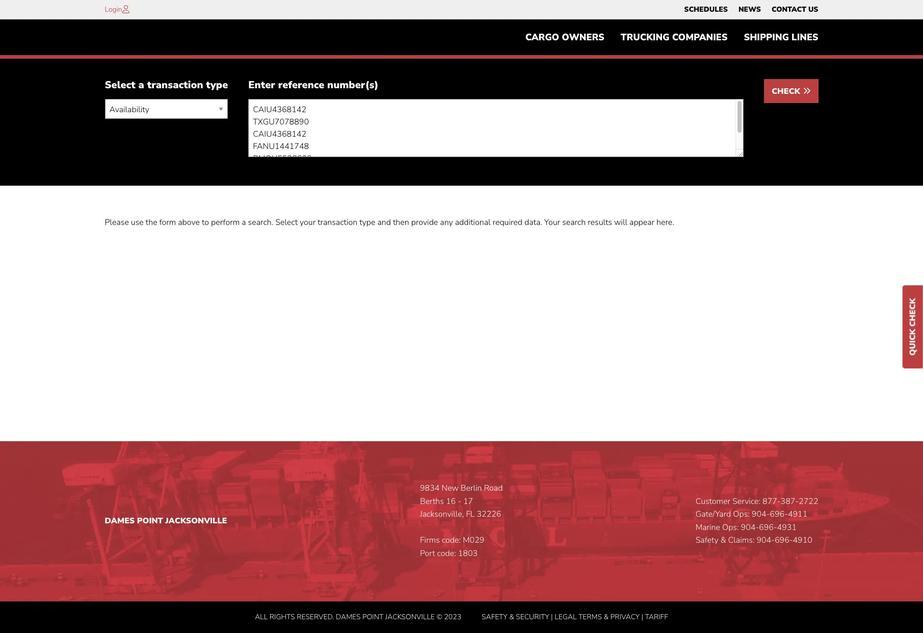 Task type: describe. For each thing, give the bounding box(es) containing it.
-
[[458, 496, 462, 507]]

news
[[739, 5, 762, 14]]

quick check
[[908, 298, 919, 356]]

required
[[493, 217, 523, 228]]

2 | from the left
[[642, 612, 644, 622]]

check button
[[765, 79, 819, 103]]

1803
[[459, 548, 478, 559]]

gate/yard
[[696, 509, 732, 520]]

0 vertical spatial a
[[139, 78, 144, 92]]

Enter reference number(s) text field
[[249, 99, 744, 157]]

trucking
[[621, 31, 670, 43]]

0 vertical spatial ops:
[[734, 509, 750, 520]]

customer service: 877-387-2722 gate/yard ops: 904-696-4911 marine ops: 904-696-4931 safety & claims: 904-696-4910
[[696, 496, 819, 546]]

perform
[[211, 217, 240, 228]]

9834
[[420, 483, 440, 494]]

rights
[[270, 612, 295, 622]]

2 vertical spatial 904-
[[757, 535, 775, 546]]

shipping lines link
[[736, 27, 827, 48]]

trucking companies
[[621, 31, 728, 43]]

privacy
[[611, 612, 640, 622]]

contact us link
[[772, 3, 819, 17]]

select a transaction type
[[105, 78, 228, 92]]

1 horizontal spatial point
[[363, 612, 384, 622]]

m029
[[463, 535, 485, 546]]

claims:
[[729, 535, 755, 546]]

search
[[563, 217, 586, 228]]

shipping
[[745, 31, 790, 43]]

387-
[[781, 496, 800, 507]]

your
[[545, 217, 561, 228]]

16
[[446, 496, 456, 507]]

provide
[[412, 217, 438, 228]]

berlin
[[461, 483, 482, 494]]

reference
[[278, 78, 325, 92]]

legal
[[555, 612, 577, 622]]

4910
[[794, 535, 813, 546]]

login link
[[105, 5, 122, 14]]

number(s)
[[328, 78, 379, 92]]

port
[[420, 548, 436, 559]]

menu bar containing schedules
[[680, 3, 825, 17]]

1 vertical spatial select
[[276, 217, 298, 228]]

service:
[[733, 496, 761, 507]]

1 horizontal spatial jacksonville
[[386, 612, 435, 622]]

berths
[[420, 496, 444, 507]]

lines
[[792, 31, 819, 43]]

please use the form above to perform a search. select your transaction type and then provide any additional required data. your search results will appear here.
[[105, 217, 675, 228]]

enter reference number(s)
[[249, 78, 379, 92]]

1 vertical spatial dames
[[336, 612, 361, 622]]

2023
[[445, 612, 462, 622]]

0 vertical spatial jacksonville
[[166, 515, 227, 527]]

quick check link
[[904, 285, 924, 368]]

check inside button
[[773, 86, 803, 97]]

jacksonville,
[[420, 509, 464, 520]]

security
[[516, 612, 550, 622]]

1 vertical spatial type
[[360, 217, 376, 228]]

then
[[393, 217, 410, 228]]

safety inside customer service: 877-387-2722 gate/yard ops: 904-696-4911 marine ops: 904-696-4931 safety & claims: 904-696-4910
[[696, 535, 719, 546]]

reserved.
[[297, 612, 334, 622]]

quick
[[908, 329, 919, 356]]

0 horizontal spatial &
[[510, 612, 515, 622]]

shipping lines
[[745, 31, 819, 43]]

trucking companies link
[[613, 27, 736, 48]]

1 vertical spatial 696-
[[760, 522, 778, 533]]

cargo owners link
[[518, 27, 613, 48]]

results
[[588, 217, 613, 228]]

fl
[[466, 509, 475, 520]]

appear
[[630, 217, 655, 228]]

0 vertical spatial transaction
[[147, 78, 203, 92]]

1 vertical spatial ops:
[[723, 522, 740, 533]]

angle double right image
[[803, 87, 811, 95]]

and
[[378, 217, 391, 228]]

menu bar containing cargo owners
[[518, 27, 827, 48]]

your
[[300, 217, 316, 228]]



Task type: locate. For each thing, give the bounding box(es) containing it.
2 vertical spatial 696-
[[775, 535, 794, 546]]

new
[[442, 483, 459, 494]]

terms
[[579, 612, 603, 622]]

a
[[139, 78, 144, 92], [242, 217, 246, 228]]

0 horizontal spatial select
[[105, 78, 136, 92]]

0 horizontal spatial a
[[139, 78, 144, 92]]

safety & security link
[[482, 612, 550, 622]]

2722
[[800, 496, 819, 507]]

1 vertical spatial transaction
[[318, 217, 358, 228]]

0 horizontal spatial check
[[773, 86, 803, 97]]

footer
[[0, 441, 924, 633]]

marine
[[696, 522, 721, 533]]

menu bar up shipping
[[680, 3, 825, 17]]

&
[[721, 535, 727, 546], [510, 612, 515, 622], [604, 612, 609, 622]]

ops: down service:
[[734, 509, 750, 520]]

1 vertical spatial 904-
[[742, 522, 760, 533]]

1 vertical spatial code:
[[438, 548, 456, 559]]

904- right claims:
[[757, 535, 775, 546]]

select
[[105, 78, 136, 92], [276, 217, 298, 228]]

transaction
[[147, 78, 203, 92], [318, 217, 358, 228]]

menu bar
[[680, 3, 825, 17], [518, 27, 827, 48]]

footer containing 9834 new berlin road
[[0, 441, 924, 633]]

customer
[[696, 496, 731, 507]]

1 horizontal spatial check
[[908, 298, 919, 327]]

1 vertical spatial check
[[908, 298, 919, 327]]

1 vertical spatial menu bar
[[518, 27, 827, 48]]

1 vertical spatial point
[[363, 612, 384, 622]]

1 horizontal spatial safety
[[696, 535, 719, 546]]

firms
[[420, 535, 440, 546]]

0 horizontal spatial safety
[[482, 612, 508, 622]]

code: right port
[[438, 548, 456, 559]]

0 vertical spatial code:
[[442, 535, 461, 546]]

1 vertical spatial jacksonville
[[386, 612, 435, 622]]

code:
[[442, 535, 461, 546], [438, 548, 456, 559]]

type
[[206, 78, 228, 92], [360, 217, 376, 228]]

contact
[[772, 5, 807, 14]]

696-
[[771, 509, 789, 520], [760, 522, 778, 533], [775, 535, 794, 546]]

any
[[440, 217, 453, 228]]

cargo
[[526, 31, 560, 43]]

877-
[[763, 496, 781, 507]]

904- down 877-
[[752, 509, 771, 520]]

9834 new berlin road berths 16 - 17 jacksonville, fl 32226
[[420, 483, 503, 520]]

©
[[437, 612, 443, 622]]

schedules
[[685, 5, 729, 14]]

0 vertical spatial check
[[773, 86, 803, 97]]

0 horizontal spatial dames
[[105, 515, 135, 527]]

1 horizontal spatial a
[[242, 217, 246, 228]]

tariff
[[646, 612, 669, 622]]

4931
[[778, 522, 797, 533]]

companies
[[673, 31, 728, 43]]

0 horizontal spatial jacksonville
[[166, 515, 227, 527]]

schedules link
[[685, 3, 729, 17]]

all rights reserved. dames point jacksonville © 2023
[[255, 612, 462, 622]]

cargo owners
[[526, 31, 605, 43]]

0 vertical spatial safety
[[696, 535, 719, 546]]

data.
[[525, 217, 543, 228]]

2 horizontal spatial &
[[721, 535, 727, 546]]

0 horizontal spatial type
[[206, 78, 228, 92]]

dames
[[105, 515, 135, 527], [336, 612, 361, 622]]

1 horizontal spatial type
[[360, 217, 376, 228]]

us
[[809, 5, 819, 14]]

all
[[255, 612, 268, 622]]

safety left security
[[482, 612, 508, 622]]

0 vertical spatial 696-
[[771, 509, 789, 520]]

1 horizontal spatial dames
[[336, 612, 361, 622]]

1 horizontal spatial &
[[604, 612, 609, 622]]

& left claims:
[[721, 535, 727, 546]]

904-
[[752, 509, 771, 520], [742, 522, 760, 533], [757, 535, 775, 546]]

0 vertical spatial point
[[137, 515, 163, 527]]

will
[[615, 217, 628, 228]]

type left enter
[[206, 78, 228, 92]]

dames point jacksonville
[[105, 515, 227, 527]]

1 horizontal spatial select
[[276, 217, 298, 228]]

|
[[552, 612, 553, 622], [642, 612, 644, 622]]

owners
[[562, 31, 605, 43]]

news link
[[739, 3, 762, 17]]

0 vertical spatial select
[[105, 78, 136, 92]]

safety down marine
[[696, 535, 719, 546]]

| left legal
[[552, 612, 553, 622]]

type left and
[[360, 217, 376, 228]]

0 vertical spatial type
[[206, 78, 228, 92]]

ops: up claims:
[[723, 522, 740, 533]]

1 horizontal spatial transaction
[[318, 217, 358, 228]]

above
[[178, 217, 200, 228]]

legal terms & privacy link
[[555, 612, 640, 622]]

code: up 1803
[[442, 535, 461, 546]]

tariff link
[[646, 612, 669, 622]]

0 vertical spatial dames
[[105, 515, 135, 527]]

use
[[131, 217, 144, 228]]

904- up claims:
[[742, 522, 760, 533]]

32226
[[477, 509, 502, 520]]

contact us
[[772, 5, 819, 14]]

1 | from the left
[[552, 612, 553, 622]]

login
[[105, 5, 122, 14]]

user image
[[122, 5, 129, 13]]

please
[[105, 217, 129, 228]]

safety & security | legal terms & privacy | tariff
[[482, 612, 669, 622]]

additional
[[455, 217, 491, 228]]

form
[[159, 217, 176, 228]]

0 horizontal spatial point
[[137, 515, 163, 527]]

| left 'tariff'
[[642, 612, 644, 622]]

enter
[[249, 78, 275, 92]]

1 horizontal spatial |
[[642, 612, 644, 622]]

0 horizontal spatial transaction
[[147, 78, 203, 92]]

& inside customer service: 877-387-2722 gate/yard ops: 904-696-4911 marine ops: 904-696-4931 safety & claims: 904-696-4910
[[721, 535, 727, 546]]

to
[[202, 217, 209, 228]]

menu bar down the schedules link
[[518, 27, 827, 48]]

1 vertical spatial safety
[[482, 612, 508, 622]]

the
[[146, 217, 157, 228]]

0 horizontal spatial |
[[552, 612, 553, 622]]

search.
[[248, 217, 274, 228]]

here.
[[657, 217, 675, 228]]

0 vertical spatial menu bar
[[680, 3, 825, 17]]

ops:
[[734, 509, 750, 520], [723, 522, 740, 533]]

17
[[464, 496, 474, 507]]

1 vertical spatial a
[[242, 217, 246, 228]]

& left security
[[510, 612, 515, 622]]

4911
[[789, 509, 808, 520]]

road
[[485, 483, 503, 494]]

& right terms
[[604, 612, 609, 622]]

point
[[137, 515, 163, 527], [363, 612, 384, 622]]

firms code:  m029 port code:  1803
[[420, 535, 485, 559]]

0 vertical spatial 904-
[[752, 509, 771, 520]]



